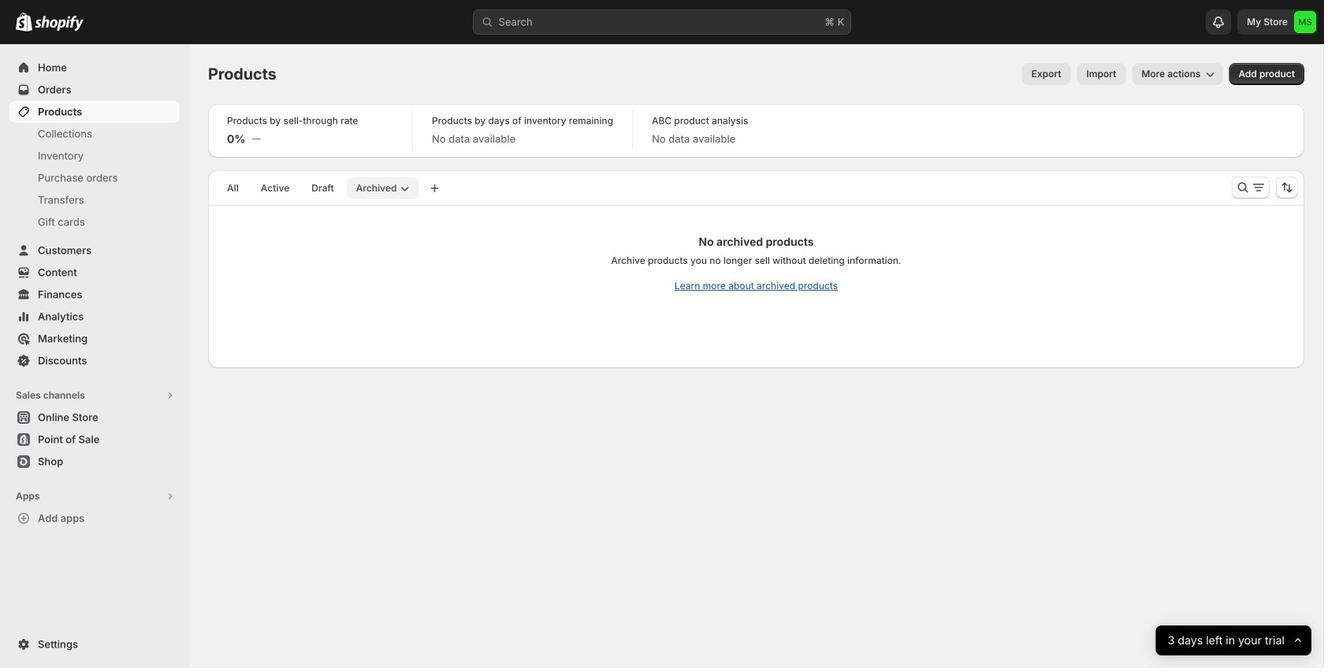 Task type: vqa. For each thing, say whether or not it's contained in the screenshot.
right shopify image
yes



Task type: describe. For each thing, give the bounding box(es) containing it.
shopify image
[[35, 16, 84, 31]]

my store image
[[1295, 11, 1317, 33]]

shopify image
[[16, 12, 32, 31]]



Task type: locate. For each thing, give the bounding box(es) containing it.
tab list
[[214, 177, 422, 199]]



